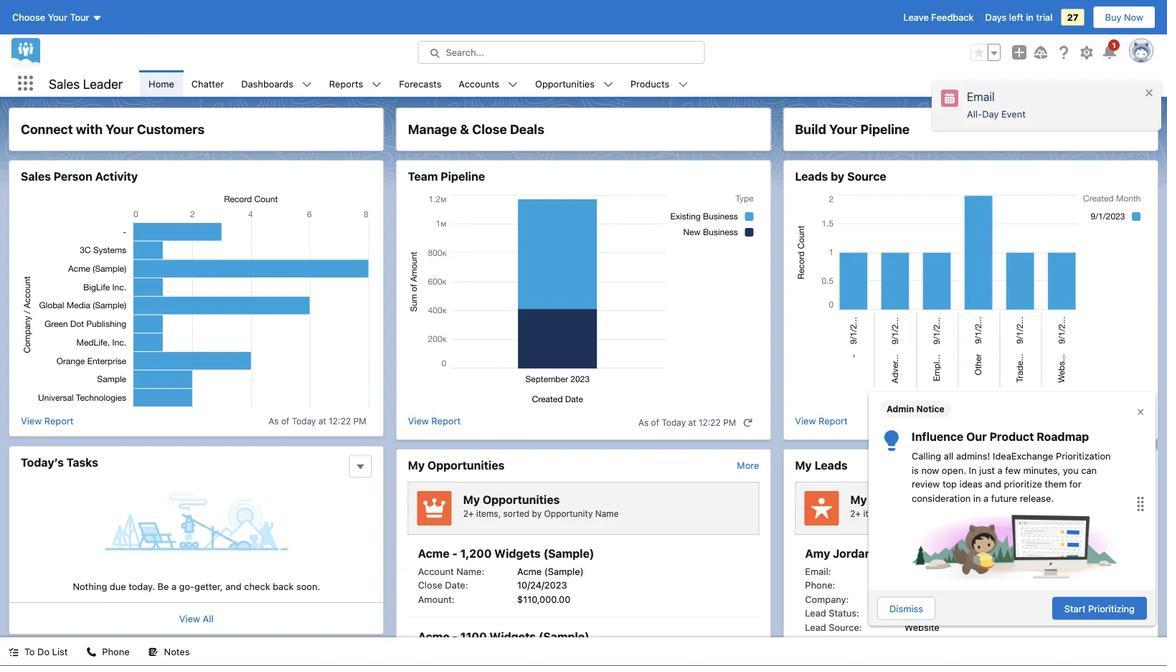 Task type: describe. For each thing, give the bounding box(es) containing it.
my leads 2+ items, sorted by name
[[850, 493, 955, 519]]

text default image for reports
[[372, 80, 382, 90]]

can
[[1082, 465, 1097, 476]]

amy jordan (sample)
[[805, 547, 926, 561]]

products list item
[[622, 70, 697, 97]]

accounts
[[459, 78, 499, 89]]

to do list button
[[0, 638, 76, 667]]

my for my opportunities
[[408, 459, 425, 472]]

3 view report from the left
[[795, 415, 848, 426]]

ideaexchange
[[993, 451, 1054, 462]]

forecasts
[[399, 78, 442, 89]]

today.
[[129, 582, 155, 592]]

to do list
[[24, 647, 68, 658]]

enterprise
[[939, 594, 984, 605]]

opportunities for my opportunities
[[428, 459, 505, 472]]

admin
[[887, 404, 914, 414]]

info@salesforce.com
[[905, 566, 995, 577]]

leads by source
[[795, 170, 887, 183]]

accounts link
[[450, 70, 508, 97]]

1100
[[460, 630, 487, 644]]

amount:
[[418, 594, 455, 605]]

1 horizontal spatial 12:​22
[[699, 418, 721, 428]]

sales leader
[[49, 76, 123, 91]]

text default image for products
[[678, 80, 688, 90]]

sorted for pipeline
[[891, 509, 917, 519]]

text default image inside opportunities list item
[[603, 80, 613, 90]]

1 (800) 667-6389
[[905, 580, 983, 591]]

3 view report link from the left
[[795, 414, 848, 431]]

open.
[[942, 465, 966, 476]]

roadmap
[[1037, 430, 1089, 443]]

team pipeline
[[408, 170, 485, 183]]

home
[[149, 78, 174, 89]]

company:
[[805, 594, 849, 605]]

check
[[244, 582, 270, 592]]

items, for pipeline
[[864, 509, 888, 519]]

email
[[967, 90, 995, 104]]

list containing home
[[140, 70, 1167, 97]]

few
[[1005, 465, 1021, 476]]

admins!
[[956, 451, 991, 462]]

phone
[[102, 647, 130, 658]]

opportunities for my opportunities 2+ items, sorted by opportunity name
[[483, 493, 560, 507]]

them
[[1045, 479, 1067, 490]]

1 horizontal spatial close
[[472, 122, 507, 137]]

view all link
[[179, 613, 214, 624]]

my opportunities link
[[408, 458, 505, 473]]

orange
[[905, 594, 937, 605]]

our
[[967, 430, 987, 443]]

minutes,
[[1024, 465, 1061, 476]]

soon.
[[296, 582, 320, 592]]

view report link for deals
[[408, 414, 461, 431]]

text default image for dashboards
[[302, 80, 312, 90]]

acme (sample)
[[517, 566, 584, 577]]

(sample) down $110,000.00 on the bottom of the page
[[539, 630, 590, 644]]

(sample) up acme (sample)
[[544, 547, 594, 561]]

leads for my leads
[[815, 459, 848, 472]]

left
[[1009, 12, 1024, 23]]

all
[[203, 613, 214, 624]]

sorted for close
[[503, 509, 530, 519]]

in inside the calling all admins! ideaexchange prioritization is now open. in just a few minutes, you can review top ideas and prioritize them for consideration in a future release.
[[974, 493, 981, 504]]

view for connect with your customers
[[21, 415, 42, 426]]

by for build your pipeline
[[919, 509, 929, 519]]

opportunities link
[[527, 70, 603, 97]]

acme for acme (sample)
[[517, 566, 542, 577]]

amy
[[805, 547, 830, 561]]

reports
[[329, 78, 363, 89]]

text default image inside accounts list item
[[508, 80, 518, 90]]

with
[[76, 122, 103, 137]]

acme - 1100 widgets (sample)
[[418, 630, 590, 644]]

days
[[986, 12, 1007, 23]]

1 horizontal spatial of
[[651, 418, 659, 428]]

your for build
[[829, 122, 858, 137]]

view report for customers
[[21, 415, 73, 426]]

1 horizontal spatial pm
[[723, 418, 736, 428]]

0 horizontal spatial as of today at 12:​22 pm
[[269, 416, 366, 426]]

667-
[[939, 580, 960, 591]]

view for manage & close deals
[[408, 415, 429, 426]]

start
[[1065, 604, 1086, 614]]

be
[[158, 582, 169, 592]]

6389
[[960, 580, 983, 591]]

admin notice
[[887, 404, 945, 414]]

chatter
[[191, 78, 224, 89]]

trial
[[1036, 12, 1053, 23]]

influence
[[912, 430, 964, 443]]

accounts list item
[[450, 70, 527, 97]]

top
[[943, 479, 957, 490]]

info@salesforce.com link
[[905, 566, 995, 577]]

(sample) up 10/24/2023
[[544, 566, 584, 577]]

person
[[54, 170, 92, 183]]

email:
[[805, 566, 831, 577]]

build your pipeline
[[795, 122, 910, 137]]

review
[[912, 479, 940, 490]]

my opportunities
[[408, 459, 505, 472]]

buy
[[1105, 12, 1122, 23]]

website
[[905, 622, 940, 633]]

date:
[[445, 580, 468, 591]]

influence our product roadmap
[[912, 430, 1089, 443]]

prioritize
[[1004, 479, 1042, 490]]

acme for acme - 1100 widgets (sample)
[[418, 630, 450, 644]]

text default image up more
[[743, 418, 753, 428]]

search... button
[[418, 41, 705, 64]]

1 horizontal spatial by
[[831, 170, 845, 183]]

sales for sales leader
[[49, 76, 80, 91]]

getter,
[[195, 582, 223, 592]]

dismiss
[[890, 604, 923, 614]]

dismiss button
[[878, 597, 936, 620]]

view left all
[[179, 613, 200, 624]]

connect
[[21, 122, 73, 137]]

1 for 1 (800) 667-6389
[[905, 580, 909, 591]]

search...
[[446, 47, 484, 58]]

release.
[[1020, 493, 1054, 504]]

sales for sales person activity
[[21, 170, 51, 183]]

small image
[[941, 90, 959, 107]]

report for customers
[[44, 415, 73, 426]]

activity
[[95, 170, 138, 183]]

lead for lead source:
[[805, 622, 826, 633]]

your for choose
[[48, 12, 67, 23]]

dashboards list item
[[233, 70, 321, 97]]

dashboards link
[[233, 70, 302, 97]]

my for my opportunities 2+ items, sorted by opportunity name
[[463, 493, 480, 507]]

opportunities list item
[[527, 70, 622, 97]]

due
[[110, 582, 126, 592]]

text default image inside to do list "button"
[[9, 648, 19, 658]]

view report link for customers
[[21, 414, 73, 428]]



Task type: vqa. For each thing, say whether or not it's contained in the screenshot.
text default icon corresponding to Products
yes



Task type: locate. For each thing, give the bounding box(es) containing it.
1,200
[[460, 547, 492, 561]]

email alert
[[967, 90, 1152, 104]]

by left opportunity
[[532, 509, 542, 519]]

and down just on the right bottom of the page
[[985, 479, 1002, 490]]

report for deals
[[432, 415, 461, 426]]

lead for lead status:
[[805, 608, 826, 619]]

widgets inside acme - 1100 widgets (sample) link
[[490, 630, 536, 644]]

1 horizontal spatial 2+
[[850, 509, 861, 519]]

widgets for 1,200
[[495, 547, 541, 561]]

sales left person
[[21, 170, 51, 183]]

all
[[944, 451, 954, 462]]

customers
[[137, 122, 205, 137]]

lead status:
[[805, 608, 859, 619]]

text default image inside "products" list item
[[678, 80, 688, 90]]

leads
[[795, 170, 828, 183], [815, 459, 848, 472], [870, 493, 903, 507]]

text default image inside notes button
[[148, 648, 158, 658]]

view report for deals
[[408, 415, 461, 426]]

2 items, from the left
[[864, 509, 888, 519]]

2+ up jordan
[[850, 509, 861, 519]]

1 horizontal spatial in
[[1026, 12, 1034, 23]]

0 horizontal spatial pm
[[353, 416, 366, 426]]

2 horizontal spatial a
[[998, 465, 1003, 476]]

tour
[[70, 12, 89, 23]]

nothing due today. be a go-getter, and check back soon.
[[73, 582, 320, 592]]

pipeline up 'source'
[[861, 122, 910, 137]]

acme - 1100 widgets (sample) link
[[418, 628, 749, 667]]

by inside my leads 2+ items, sorted by name
[[919, 509, 929, 519]]

close down account
[[418, 580, 443, 591]]

1 for 1
[[1112, 41, 1116, 49]]

team
[[408, 170, 438, 183]]

list
[[52, 647, 68, 658]]

my leads
[[795, 459, 848, 472]]

0 horizontal spatial view report link
[[21, 414, 73, 428]]

pipeline
[[861, 122, 910, 137], [441, 170, 485, 183]]

2 view report from the left
[[408, 415, 461, 426]]

2 horizontal spatial view report
[[795, 415, 848, 426]]

2 vertical spatial leads
[[870, 493, 903, 507]]

2 sorted from the left
[[891, 509, 917, 519]]

widgets for 1100
[[490, 630, 536, 644]]

0 horizontal spatial items,
[[476, 509, 501, 519]]

view report link up my opportunities
[[408, 414, 461, 431]]

back
[[273, 582, 294, 592]]

3 report from the left
[[819, 415, 848, 426]]

a left 'future'
[[984, 493, 989, 504]]

your right with
[[106, 122, 134, 137]]

items, inside 'my opportunities 2+ items, sorted by opportunity name'
[[476, 509, 501, 519]]

1 vertical spatial sales
[[21, 170, 51, 183]]

my leads link
[[795, 458, 848, 473]]

1 horizontal spatial pipeline
[[861, 122, 910, 137]]

0 vertical spatial pipeline
[[861, 122, 910, 137]]

name down consideration
[[931, 509, 955, 519]]

0 vertical spatial leads
[[795, 170, 828, 183]]

now
[[1124, 12, 1144, 23]]

close date:
[[418, 580, 468, 591]]

1 2+ from the left
[[463, 509, 474, 519]]

2 horizontal spatial report
[[819, 415, 848, 426]]

1 vertical spatial a
[[984, 493, 989, 504]]

1 view report from the left
[[21, 415, 73, 426]]

my for my leads 2+ items, sorted by name
[[850, 493, 867, 507]]

name:
[[456, 566, 485, 577]]

0 horizontal spatial at
[[319, 416, 326, 426]]

opportunities inside 'my opportunities 2+ items, sorted by opportunity name'
[[483, 493, 560, 507]]

sorted inside my leads 2+ items, sorted by name
[[891, 509, 917, 519]]

phone button
[[78, 638, 138, 667]]

- left 1100
[[452, 630, 458, 644]]

- up the account name:
[[452, 547, 458, 561]]

text default image right 'products'
[[678, 80, 688, 90]]

1 left the (800)
[[905, 580, 909, 591]]

calling all admins! ideaexchange prioritization is now open. in just a few minutes, you can review top ideas and prioritize them for consideration in a future release.
[[912, 451, 1111, 504]]

0 vertical spatial -
[[452, 547, 458, 561]]

view report
[[21, 415, 73, 426], [408, 415, 461, 426], [795, 415, 848, 426]]

1 horizontal spatial a
[[984, 493, 989, 504]]

products
[[631, 78, 670, 89]]

0 vertical spatial lead
[[805, 608, 826, 619]]

1 lead from the top
[[805, 608, 826, 619]]

status:
[[829, 608, 859, 619]]

view report link
[[21, 414, 73, 428], [408, 414, 461, 431], [795, 414, 848, 431]]

0 vertical spatial in
[[1026, 12, 1034, 23]]

0 horizontal spatial report
[[44, 415, 73, 426]]

items, inside my leads 2+ items, sorted by name
[[864, 509, 888, 519]]

leave
[[904, 12, 929, 23]]

1 horizontal spatial 1
[[1112, 41, 1116, 49]]

acme up 10/24/2023
[[517, 566, 542, 577]]

start prioritizing
[[1065, 604, 1135, 614]]

you
[[1063, 465, 1079, 476]]

view report up today's
[[21, 415, 73, 426]]

product
[[990, 430, 1034, 443]]

acme for acme - 1,200 widgets (sample)
[[418, 547, 450, 561]]

0 vertical spatial widgets
[[495, 547, 541, 561]]

2+ for your
[[850, 509, 861, 519]]

in down ideas on the bottom of page
[[974, 493, 981, 504]]

by down consideration
[[919, 509, 929, 519]]

1 horizontal spatial sorted
[[891, 509, 917, 519]]

1 vertical spatial close
[[418, 580, 443, 591]]

phone:
[[805, 580, 835, 591]]

view for build your pipeline
[[795, 415, 816, 426]]

your inside 'popup button'
[[48, 12, 67, 23]]

view report up my leads
[[795, 415, 848, 426]]

report up my opportunities
[[432, 415, 461, 426]]

orange enterprise
[[905, 594, 984, 605]]

by for manage & close deals
[[532, 509, 542, 519]]

report up my leads
[[819, 415, 848, 426]]

my inside my leads 2+ items, sorted by name
[[850, 493, 867, 507]]

2 2+ from the left
[[850, 509, 861, 519]]

1 sorted from the left
[[503, 509, 530, 519]]

items, for close
[[476, 509, 501, 519]]

2 report from the left
[[432, 415, 461, 426]]

text default image inside dashboards list item
[[302, 80, 312, 90]]

leave feedback link
[[904, 12, 974, 23]]

2+ for &
[[463, 509, 474, 519]]

1 view report link from the left
[[21, 414, 73, 428]]

27
[[1067, 12, 1079, 23]]

list
[[140, 70, 1167, 97]]

sorted up "acme - 1,200 widgets (sample)"
[[503, 509, 530, 519]]

- for 1100
[[452, 630, 458, 644]]

0 vertical spatial sales
[[49, 76, 80, 91]]

and inside the calling all admins! ideaexchange prioritization is now open. in just a few minutes, you can review top ideas and prioritize them for consideration in a future release.
[[985, 479, 1002, 490]]

2+ inside 'my opportunities 2+ items, sorted by opportunity name'
[[463, 509, 474, 519]]

and
[[985, 479, 1002, 490], [225, 582, 242, 592]]

2 vertical spatial a
[[171, 582, 177, 592]]

text default image
[[508, 80, 518, 90], [603, 80, 613, 90], [743, 418, 753, 428], [9, 648, 19, 658], [86, 648, 96, 658]]

lead down company:
[[805, 608, 826, 619]]

jordan
[[833, 547, 872, 561]]

widgets up acme (sample)
[[495, 547, 541, 561]]

2 view report link from the left
[[408, 414, 461, 431]]

1 horizontal spatial as of today at 12:​22 pm
[[639, 418, 736, 428]]

report up today's tasks
[[44, 415, 73, 426]]

1 horizontal spatial at
[[689, 418, 696, 428]]

0 vertical spatial acme
[[418, 547, 450, 561]]

go-
[[179, 582, 195, 592]]

manage & close deals
[[408, 122, 544, 137]]

sorted inside 'my opportunities 2+ items, sorted by opportunity name'
[[503, 509, 530, 519]]

0 horizontal spatial today
[[292, 416, 316, 426]]

1 vertical spatial -
[[452, 630, 458, 644]]

in
[[969, 465, 977, 476]]

1 vertical spatial widgets
[[490, 630, 536, 644]]

(sample) up the (800)
[[875, 547, 926, 561]]

a left few
[[998, 465, 1003, 476]]

0 horizontal spatial 1
[[905, 580, 909, 591]]

1 name from the left
[[595, 509, 619, 519]]

2 horizontal spatial your
[[829, 122, 858, 137]]

close
[[472, 122, 507, 137], [418, 580, 443, 591]]

opportunity
[[544, 509, 593, 519]]

0 horizontal spatial 2+
[[463, 509, 474, 519]]

a
[[998, 465, 1003, 476], [984, 493, 989, 504], [171, 582, 177, 592]]

account
[[418, 566, 454, 577]]

dashboards
[[241, 78, 293, 89]]

0 horizontal spatial of
[[281, 416, 289, 426]]

1 vertical spatial and
[[225, 582, 242, 592]]

my inside 'my opportunities 2+ items, sorted by opportunity name'
[[463, 493, 480, 507]]

2 lead from the top
[[805, 622, 826, 633]]

2+ up 1,200
[[463, 509, 474, 519]]

acme down amount:
[[418, 630, 450, 644]]

1 horizontal spatial your
[[106, 122, 134, 137]]

tasks
[[66, 456, 98, 469]]

forecasts link
[[390, 70, 450, 97]]

leave feedback
[[904, 12, 974, 23]]

view up today's
[[21, 415, 42, 426]]

my for my leads
[[795, 459, 812, 472]]

1 vertical spatial acme
[[517, 566, 542, 577]]

name inside my leads 2+ items, sorted by name
[[931, 509, 955, 519]]

source:
[[829, 622, 862, 633]]

1 report from the left
[[44, 415, 73, 426]]

new
[[905, 608, 924, 619]]

0 horizontal spatial a
[[171, 582, 177, 592]]

- for 1,200
[[452, 547, 458, 561]]

1 horizontal spatial items,
[[864, 509, 888, 519]]

text default image left products link
[[603, 80, 613, 90]]

text default image right reports
[[372, 80, 382, 90]]

1 items, from the left
[[476, 509, 501, 519]]

0 horizontal spatial your
[[48, 12, 67, 23]]

of
[[281, 416, 289, 426], [651, 418, 659, 428]]

1 horizontal spatial view report
[[408, 415, 461, 426]]

widgets right 1100
[[490, 630, 536, 644]]

1 horizontal spatial name
[[931, 509, 955, 519]]

leads for my leads 2+ items, sorted by name
[[870, 493, 903, 507]]

0 horizontal spatial by
[[532, 509, 542, 519]]

my opportunities 2+ items, sorted by opportunity name
[[463, 493, 619, 519]]

1 horizontal spatial view report link
[[408, 414, 461, 431]]

text default image left phone
[[86, 648, 96, 658]]

lead down lead status: on the bottom of the page
[[805, 622, 826, 633]]

text default image inside reports list item
[[372, 80, 382, 90]]

and left check
[[225, 582, 242, 592]]

$110,000.00
[[517, 594, 571, 605]]

event
[[1002, 108, 1026, 119]]

sales person activity
[[21, 170, 138, 183]]

reports list item
[[321, 70, 390, 97]]

view report link up today's
[[21, 414, 73, 428]]

your left tour
[[48, 12, 67, 23]]

0 horizontal spatial name
[[595, 509, 619, 519]]

1 horizontal spatial today
[[662, 418, 686, 428]]

2 name from the left
[[931, 509, 955, 519]]

leads inside my leads 2+ items, sorted by name
[[870, 493, 903, 507]]

2 - from the top
[[452, 630, 458, 644]]

0 horizontal spatial in
[[974, 493, 981, 504]]

text default image inside phone button
[[86, 648, 96, 658]]

in right left
[[1026, 12, 1034, 23]]

&
[[460, 122, 469, 137]]

pm
[[353, 416, 366, 426], [723, 418, 736, 428]]

today
[[292, 416, 316, 426], [662, 418, 686, 428]]

0 horizontal spatial sorted
[[503, 509, 530, 519]]

by left 'source'
[[831, 170, 845, 183]]

text default image left reports link
[[302, 80, 312, 90]]

source
[[847, 170, 887, 183]]

view up my opportunities
[[408, 415, 429, 426]]

0 horizontal spatial as
[[269, 416, 279, 426]]

ideas
[[960, 479, 983, 490]]

do
[[37, 647, 50, 658]]

by inside 'my opportunities 2+ items, sorted by opportunity name'
[[532, 509, 542, 519]]

group
[[971, 44, 1001, 61]]

acme - 1,200 widgets (sample)
[[418, 547, 594, 561]]

name inside 'my opportunities 2+ items, sorted by opportunity name'
[[595, 509, 619, 519]]

2 vertical spatial acme
[[418, 630, 450, 644]]

account name:
[[418, 566, 485, 577]]

0 vertical spatial opportunities
[[535, 78, 595, 89]]

chatter link
[[183, 70, 233, 97]]

1 - from the top
[[452, 547, 458, 561]]

0 vertical spatial a
[[998, 465, 1003, 476]]

acme up account
[[418, 547, 450, 561]]

1 button
[[1101, 39, 1120, 61]]

0 horizontal spatial 12:​22
[[329, 416, 351, 426]]

prioritizing
[[1088, 604, 1135, 614]]

notes button
[[140, 638, 198, 667]]

1 horizontal spatial report
[[432, 415, 461, 426]]

buy now button
[[1093, 6, 1156, 29]]

just
[[979, 465, 995, 476]]

name right opportunity
[[595, 509, 619, 519]]

sorted down review
[[891, 509, 917, 519]]

2+ inside my leads 2+ items, sorted by name
[[850, 509, 861, 519]]

acme
[[418, 547, 450, 561], [517, 566, 542, 577], [418, 630, 450, 644]]

view report link up my leads
[[795, 414, 848, 431]]

your right build
[[829, 122, 858, 137]]

1 vertical spatial 1
[[905, 580, 909, 591]]

1 horizontal spatial as
[[639, 418, 649, 428]]

(sample)
[[544, 547, 594, 561], [875, 547, 926, 561], [544, 566, 584, 577], [539, 630, 590, 644]]

more
[[737, 460, 759, 471]]

now
[[922, 465, 939, 476]]

pipeline right the "team"
[[441, 170, 485, 183]]

a right be
[[171, 582, 177, 592]]

1 vertical spatial lead
[[805, 622, 826, 633]]

view report up my opportunities
[[408, 415, 461, 426]]

1 vertical spatial pipeline
[[441, 170, 485, 183]]

0 horizontal spatial view report
[[21, 415, 73, 426]]

nothing
[[73, 582, 107, 592]]

leads inside "link"
[[815, 459, 848, 472]]

name
[[595, 509, 619, 519], [931, 509, 955, 519]]

0 vertical spatial 1
[[1112, 41, 1116, 49]]

0 vertical spatial close
[[472, 122, 507, 137]]

1 vertical spatial in
[[974, 493, 981, 504]]

my inside "link"
[[795, 459, 812, 472]]

0 horizontal spatial pipeline
[[441, 170, 485, 183]]

email all-day event
[[967, 90, 1026, 119]]

close right the &
[[472, 122, 507, 137]]

2 horizontal spatial by
[[919, 509, 929, 519]]

0 horizontal spatial and
[[225, 582, 242, 592]]

0 vertical spatial and
[[985, 479, 1002, 490]]

your
[[48, 12, 67, 23], [106, 122, 134, 137], [829, 122, 858, 137]]

text default image right accounts
[[508, 80, 518, 90]]

opportunities inside list item
[[535, 78, 595, 89]]

today's tasks
[[21, 456, 98, 469]]

1 horizontal spatial and
[[985, 479, 1002, 490]]

1 vertical spatial opportunities
[[428, 459, 505, 472]]

home link
[[140, 70, 183, 97]]

text default image left to
[[9, 648, 19, 658]]

1 inside dropdown button
[[1112, 41, 1116, 49]]

2 vertical spatial opportunities
[[483, 493, 560, 507]]

1 down buy
[[1112, 41, 1116, 49]]

items, up amy jordan (sample) in the right of the page
[[864, 509, 888, 519]]

2 horizontal spatial view report link
[[795, 414, 848, 431]]

items, up 1,200
[[476, 509, 501, 519]]

0 horizontal spatial close
[[418, 580, 443, 591]]

view up my leads
[[795, 415, 816, 426]]

1 vertical spatial leads
[[815, 459, 848, 472]]

text default image
[[302, 80, 312, 90], [372, 80, 382, 90], [678, 80, 688, 90], [148, 648, 158, 658]]

sales left leader
[[49, 76, 80, 91]]

for
[[1070, 479, 1082, 490]]

text default image left notes
[[148, 648, 158, 658]]

today's
[[21, 456, 64, 469]]



